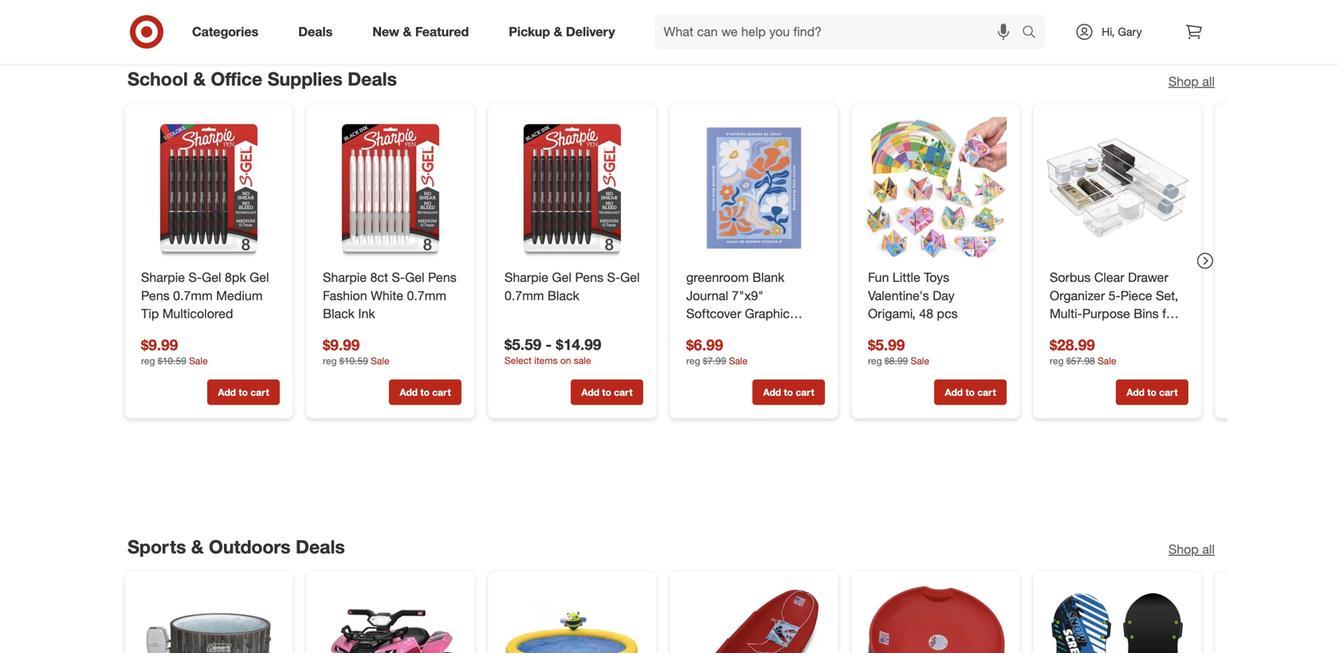 Task type: describe. For each thing, give the bounding box(es) containing it.
$57.98
[[1067, 355, 1095, 367]]

$10.59 for ink
[[339, 355, 368, 367]]

organization,
[[1050, 379, 1125, 395]]

sharpie gel pens s-gel 0.7mm black
[[505, 270, 640, 304]]

to for sorbus clear drawer organizer 5-piece set, multi-purpose bins for makeup, desk office supplies, vanity, bathroom, kitchen organization, and more
[[1148, 386, 1157, 398]]

black inside sharpie 8ct s-gel pens fashion white 0.7mm black ink
[[323, 306, 355, 322]]

sale
[[574, 355, 591, 366]]

greenroom
[[686, 270, 749, 285]]

1 gel from the left
[[202, 270, 221, 285]]

sorbus
[[1050, 270, 1091, 285]]

supplies,
[[1050, 343, 1102, 358]]

graphic
[[745, 306, 790, 322]]

shop all for sports & outdoors deals
[[1169, 542, 1215, 557]]

add to cart button for sharpie 8ct s-gel pens fashion white 0.7mm black ink
[[389, 380, 462, 405]]

fun
[[868, 270, 889, 285]]

multicolored
[[162, 306, 233, 322]]

origami,
[[868, 306, 916, 322]]

purpose
[[1083, 306, 1130, 322]]

to for sharpie s-gel 8pk gel pens 0.7mm medium tip multicolored
[[239, 386, 248, 398]]

greenroom blank journal 7"x9" softcover graphic flowers periwinkle blue $6.99 reg $7.99 sale
[[686, 270, 822, 367]]

deals link
[[285, 14, 353, 49]]

sports & outdoors deals
[[128, 536, 345, 558]]

softcover
[[686, 306, 741, 322]]

more
[[1154, 379, 1183, 395]]

shop for sports & outdoors deals
[[1169, 542, 1199, 557]]

blank
[[753, 270, 785, 285]]

organizer
[[1050, 288, 1105, 304]]

8pk
[[225, 270, 246, 285]]

$28.99
[[1050, 336, 1095, 354]]

school
[[128, 68, 188, 90]]

-
[[546, 336, 552, 354]]

cart for greenroom blank journal 7"x9" softcover graphic flowers periwinkle blue
[[796, 386, 815, 398]]

& for school
[[193, 68, 206, 90]]

little
[[893, 270, 921, 285]]

$5.99
[[868, 336, 905, 354]]

sports
[[128, 536, 186, 558]]

sharpie s-gel 8pk gel pens 0.7mm medium tip multicolored
[[141, 270, 269, 322]]

set,
[[1156, 288, 1179, 304]]

select
[[505, 355, 532, 366]]

4 gel from the left
[[552, 270, 572, 285]]

sale for sharpie s-gel 8pk gel pens 0.7mm medium tip multicolored
[[189, 355, 208, 367]]

kitchen
[[1113, 361, 1156, 376]]

What can we help you find? suggestions appear below search field
[[654, 14, 1026, 49]]

0.7mm inside sharpie gel pens s-gel 0.7mm black
[[505, 288, 544, 304]]

pickup
[[509, 24, 550, 40]]

categories
[[192, 24, 258, 40]]

& for new
[[403, 24, 412, 40]]

sale for sharpie 8ct s-gel pens fashion white 0.7mm black ink
[[371, 355, 390, 367]]

& for pickup
[[554, 24, 563, 40]]

& for sports
[[191, 536, 204, 558]]

new & featured
[[373, 24, 469, 40]]

new & featured link
[[359, 14, 489, 49]]

fun little toys valentine's day origami, 48 pcs link
[[868, 269, 1004, 323]]

0.7mm inside sharpie 8ct s-gel pens fashion white 0.7mm black ink
[[407, 288, 447, 304]]

new
[[373, 24, 399, 40]]

s- inside sharpie gel pens s-gel 0.7mm black
[[607, 270, 620, 285]]

sharpie s-gel 8pk gel pens 0.7mm medium tip multicolored link
[[141, 269, 277, 323]]

medium
[[216, 288, 263, 304]]

blue
[[796, 324, 822, 340]]

sharpie for fashion
[[323, 270, 367, 285]]

paricon 47" snow screamer foam sled - blue/white/black image
[[1047, 585, 1189, 654]]

outdoors
[[209, 536, 291, 558]]

sharpie gel pens s-gel 0.7mm black link
[[505, 269, 640, 305]]

ink
[[358, 306, 375, 322]]

hi,
[[1102, 25, 1115, 39]]

shop all link for sports & outdoors deals
[[1169, 541, 1215, 559]]

to for greenroom blank journal 7"x9" softcover graphic flowers periwinkle blue
[[784, 386, 793, 398]]

reg for fun little toys valentine's day origami, 48 pcs
[[868, 355, 882, 367]]

tip
[[141, 306, 159, 322]]

reg for sorbus clear drawer organizer 5-piece set, multi-purpose bins for makeup, desk office supplies, vanity, bathroom, kitchen organization, and more
[[1050, 355, 1064, 367]]

cart for sharpie 8ct s-gel pens fashion white 0.7mm black ink
[[432, 386, 451, 398]]

reg for sharpie 8ct s-gel pens fashion white 0.7mm black ink
[[323, 355, 337, 367]]

drawer
[[1128, 270, 1169, 285]]

on
[[560, 355, 571, 366]]

featured
[[415, 24, 469, 40]]

day
[[933, 288, 955, 304]]

$9.99 for black
[[323, 336, 360, 354]]

$14.99
[[556, 336, 601, 354]]

add for fun little toys valentine's day origami, 48 pcs
[[945, 386, 963, 398]]

$7.99
[[703, 355, 726, 367]]

48
[[919, 306, 934, 322]]

bathroom,
[[1050, 361, 1109, 376]]

valentine's
[[868, 288, 929, 304]]

add for sorbus clear drawer organizer 5-piece set, multi-purpose bins for makeup, desk office supplies, vanity, bathroom, kitchen organization, and more
[[1127, 386, 1145, 398]]

add to cart for greenroom blank journal 7"x9" softcover graphic flowers periwinkle blue
[[763, 386, 815, 398]]

0 horizontal spatial office
[[211, 68, 262, 90]]

$28.99 reg $57.98 sale
[[1050, 336, 1117, 367]]

5 gel from the left
[[620, 270, 640, 285]]

fashion
[[323, 288, 367, 304]]

shop for school & office supplies deals
[[1169, 74, 1199, 89]]

sharpie 8ct s-gel pens fashion white 0.7mm black ink link
[[323, 269, 458, 323]]

piece
[[1121, 288, 1153, 304]]

7"x9"
[[732, 288, 764, 304]]



Task type: vqa. For each thing, say whether or not it's contained in the screenshot.


Task type: locate. For each thing, give the bounding box(es) containing it.
5 reg from the left
[[1050, 355, 1064, 367]]

& right new
[[403, 24, 412, 40]]

0 vertical spatial all
[[1203, 74, 1215, 89]]

$9.99 for tip
[[141, 336, 178, 354]]

0 horizontal spatial s-
[[189, 270, 202, 285]]

fun little toys valentine's day origami, 48 pcs
[[868, 270, 958, 322]]

black inside sharpie gel pens s-gel 0.7mm black
[[548, 288, 580, 304]]

6 add from the left
[[1127, 386, 1145, 398]]

sharpie 8ct s-gel pens fashion white 0.7mm black ink
[[323, 270, 457, 322]]

greenroom blank journal 7"x9" softcover graphic flowers periwinkle blue link
[[686, 269, 822, 340]]

vanity,
[[1106, 343, 1142, 358]]

all for sports & outdoors deals
[[1203, 542, 1215, 557]]

shop
[[1169, 74, 1199, 89], [1169, 542, 1199, 557]]

add to cart button for sorbus clear drawer organizer 5-piece set, multi-purpose bins for makeup, desk office supplies, vanity, bathroom, kitchen organization, and more
[[1116, 380, 1189, 405]]

add to cart for sharpie gel pens s-gel 0.7mm black
[[581, 386, 633, 398]]

1 horizontal spatial $9.99
[[323, 336, 360, 354]]

add to cart button for sharpie s-gel 8pk gel pens 0.7mm medium tip multicolored
[[207, 380, 280, 405]]

3 to from the left
[[602, 386, 611, 398]]

reg inside greenroom blank journal 7"x9" softcover graphic flowers periwinkle blue $6.99 reg $7.99 sale
[[686, 355, 700, 367]]

2 all from the top
[[1203, 542, 1215, 557]]

office down bins on the top of the page
[[1134, 324, 1168, 340]]

sale inside $5.99 reg $8.99 sale
[[911, 355, 930, 367]]

1 horizontal spatial office
[[1134, 324, 1168, 340]]

sale right $57.98
[[1098, 355, 1117, 367]]

cart
[[251, 386, 269, 398], [432, 386, 451, 398], [614, 386, 633, 398], [796, 386, 815, 398], [978, 386, 996, 398], [1159, 386, 1178, 398]]

1 vertical spatial deals
[[348, 68, 397, 90]]

makeup,
[[1050, 324, 1098, 340]]

4 add to cart button from the left
[[753, 380, 825, 405]]

add to cart for sorbus clear drawer organizer 5-piece set, multi-purpose bins for makeup, desk office supplies, vanity, bathroom, kitchen organization, and more
[[1127, 386, 1178, 398]]

flexible flyer sled 48" image
[[683, 585, 825, 654], [683, 585, 825, 654]]

1 sharpie from the left
[[141, 270, 185, 285]]

1 horizontal spatial 0.7mm
[[407, 288, 447, 304]]

shop all link
[[1169, 73, 1215, 91], [1169, 541, 1215, 559]]

hi, gary
[[1102, 25, 1142, 39]]

reg down $5.99
[[868, 355, 882, 367]]

0 vertical spatial black
[[548, 288, 580, 304]]

4 add to cart from the left
[[763, 386, 815, 398]]

sharpie for 0.7mm
[[505, 270, 549, 285]]

add to cart button
[[207, 380, 280, 405], [389, 380, 462, 405], [571, 380, 643, 405], [753, 380, 825, 405], [934, 380, 1007, 405], [1116, 380, 1189, 405]]

1 reg from the left
[[141, 355, 155, 367]]

pens up $14.99
[[575, 270, 604, 285]]

5 add to cart button from the left
[[934, 380, 1007, 405]]

pens
[[428, 270, 457, 285], [575, 270, 604, 285], [141, 288, 170, 304]]

reg inside $28.99 reg $57.98 sale
[[1050, 355, 1064, 367]]

1 0.7mm from the left
[[173, 288, 213, 304]]

0 horizontal spatial sharpie
[[141, 270, 185, 285]]

cart for sharpie gel pens s-gel 0.7mm black
[[614, 386, 633, 398]]

reg down $28.99
[[1050, 355, 1064, 367]]

1 to from the left
[[239, 386, 248, 398]]

3 0.7mm from the left
[[505, 288, 544, 304]]

0 horizontal spatial $9.99 reg $10.59 sale
[[141, 336, 208, 367]]

1 horizontal spatial sharpie
[[323, 270, 367, 285]]

1 shop from the top
[[1169, 74, 1199, 89]]

4 cart from the left
[[796, 386, 815, 398]]

2 to from the left
[[420, 386, 430, 398]]

1 $9.99 reg $10.59 sale from the left
[[141, 336, 208, 367]]

black up -
[[548, 288, 580, 304]]

0 horizontal spatial 0.7mm
[[173, 288, 213, 304]]

1 shop all from the top
[[1169, 74, 1215, 89]]

sale for fun little toys valentine's day origami, 48 pcs
[[911, 355, 930, 367]]

add for sharpie s-gel 8pk gel pens 0.7mm medium tip multicolored
[[218, 386, 236, 398]]

reg down "tip" at the top
[[141, 355, 155, 367]]

sorbus clear drawer organizer 5-piece set, multi-purpose bins for makeup, desk office supplies, vanity, bathroom, kitchen organization, and more link
[[1050, 269, 1185, 395]]

add to cart button for sharpie gel pens s-gel 0.7mm black
[[571, 380, 643, 405]]

add
[[218, 386, 236, 398], [400, 386, 418, 398], [581, 386, 600, 398], [763, 386, 781, 398], [945, 386, 963, 398], [1127, 386, 1145, 398]]

1 add from the left
[[218, 386, 236, 398]]

toys
[[924, 270, 950, 285]]

reg down fashion
[[323, 355, 337, 367]]

all
[[1203, 74, 1215, 89], [1203, 542, 1215, 557]]

add to cart for fun little toys valentine's day origami, 48 pcs
[[945, 386, 996, 398]]

0 vertical spatial office
[[211, 68, 262, 90]]

$9.99
[[141, 336, 178, 354], [323, 336, 360, 354]]

& inside pickup & delivery link
[[554, 24, 563, 40]]

2 0.7mm from the left
[[407, 288, 447, 304]]

0.7mm inside sharpie s-gel 8pk gel pens 0.7mm medium tip multicolored
[[173, 288, 213, 304]]

5 add to cart from the left
[[945, 386, 996, 398]]

items
[[534, 355, 558, 366]]

$9.99 reg $10.59 sale for ink
[[323, 336, 390, 367]]

& right "pickup"
[[554, 24, 563, 40]]

& inside new & featured link
[[403, 24, 412, 40]]

2 shop from the top
[[1169, 542, 1199, 557]]

3 gel from the left
[[405, 270, 425, 285]]

$10.59 for multicolored
[[158, 355, 186, 367]]

5 sale from the left
[[1098, 355, 1117, 367]]

pens inside sharpie gel pens s-gel 0.7mm black
[[575, 270, 604, 285]]

sharpie inside sharpie 8ct s-gel pens fashion white 0.7mm black ink
[[323, 270, 367, 285]]

2 horizontal spatial 0.7mm
[[505, 288, 544, 304]]

6 add to cart from the left
[[1127, 386, 1178, 398]]

s- inside sharpie 8ct s-gel pens fashion white 0.7mm black ink
[[392, 270, 405, 285]]

6 add to cart button from the left
[[1116, 380, 1189, 405]]

$5.59 - $14.99 select items on sale
[[505, 336, 601, 366]]

1 horizontal spatial s-
[[392, 270, 405, 285]]

pens right 8ct at the left of the page
[[428, 270, 457, 285]]

sale right $8.99
[[911, 355, 930, 367]]

1 horizontal spatial pens
[[428, 270, 457, 285]]

1 s- from the left
[[189, 270, 202, 285]]

pcs
[[937, 306, 958, 322]]

multi-
[[1050, 306, 1083, 322]]

0 horizontal spatial black
[[323, 306, 355, 322]]

4 sale from the left
[[911, 355, 930, 367]]

1 vertical spatial shop all
[[1169, 542, 1215, 557]]

2 vertical spatial deals
[[296, 536, 345, 558]]

search button
[[1015, 14, 1053, 53]]

sale
[[189, 355, 208, 367], [371, 355, 390, 367], [729, 355, 748, 367], [911, 355, 930, 367], [1098, 355, 1117, 367]]

sharpie 8ct s-gel pens fashion white 0.7mm black ink image
[[320, 117, 462, 259], [320, 117, 462, 259]]

1 all from the top
[[1203, 74, 1215, 89]]

deals down new
[[348, 68, 397, 90]]

& right school
[[193, 68, 206, 90]]

office down categories link
[[211, 68, 262, 90]]

white
[[371, 288, 403, 304]]

costway 6v kids atv quad electric ride on car toy toddler with led light mp3 image
[[320, 585, 462, 654], [320, 585, 462, 654]]

add to cart button for greenroom blank journal 7"x9" softcover graphic flowers periwinkle blue
[[753, 380, 825, 405]]

5 cart from the left
[[978, 386, 996, 398]]

pens up "tip" at the top
[[141, 288, 170, 304]]

delivery
[[566, 24, 615, 40]]

supplies
[[268, 68, 343, 90]]

3 sale from the left
[[729, 355, 748, 367]]

0.7mm up $5.59
[[505, 288, 544, 304]]

flowers
[[686, 324, 731, 340]]

reg
[[141, 355, 155, 367], [323, 355, 337, 367], [686, 355, 700, 367], [868, 355, 882, 367], [1050, 355, 1064, 367]]

desk
[[1102, 324, 1131, 340]]

3 cart from the left
[[614, 386, 633, 398]]

greenroom blank journal 7"x9" softcover graphic flowers periwinkle blue image
[[683, 117, 825, 259], [683, 117, 825, 259]]

2 sharpie from the left
[[323, 270, 367, 285]]

0 vertical spatial shop all
[[1169, 74, 1215, 89]]

sale down multicolored
[[189, 355, 208, 367]]

all for school & office supplies deals
[[1203, 74, 1215, 89]]

deals
[[298, 24, 333, 40], [348, 68, 397, 90], [296, 536, 345, 558]]

add for sharpie 8ct s-gel pens fashion white 0.7mm black ink
[[400, 386, 418, 398]]

shop all
[[1169, 74, 1215, 89], [1169, 542, 1215, 557]]

1 shop all link from the top
[[1169, 73, 1215, 91]]

1 add to cart button from the left
[[207, 380, 280, 405]]

office inside sorbus clear drawer organizer 5-piece set, multi-purpose bins for makeup, desk office supplies, vanity, bathroom, kitchen organization, and more
[[1134, 324, 1168, 340]]

$9.99 down "tip" at the top
[[141, 336, 178, 354]]

1 horizontal spatial $10.59
[[339, 355, 368, 367]]

3 s- from the left
[[607, 270, 620, 285]]

5 add from the left
[[945, 386, 963, 398]]

0 horizontal spatial $9.99
[[141, 336, 178, 354]]

categories link
[[179, 14, 278, 49]]

cart for fun little toys valentine's day origami, 48 pcs
[[978, 386, 996, 398]]

cart for sorbus clear drawer organizer 5-piece set, multi-purpose bins for makeup, desk office supplies, vanity, bathroom, kitchen organization, and more
[[1159, 386, 1178, 398]]

0 horizontal spatial $10.59
[[158, 355, 186, 367]]

bins
[[1134, 306, 1159, 322]]

jleisure sun club 12010 5 foot x 16.5 inch 1 to 2 person capacity 3d kids outdoor above ground inflatable kiddie swimming pool, blue image
[[501, 585, 643, 654], [501, 585, 643, 654]]

deals right outdoors at the left bottom
[[296, 536, 345, 558]]

office
[[211, 68, 262, 90], [1134, 324, 1168, 340]]

sale inside greenroom blank journal 7"x9" softcover graphic flowers periwinkle blue $6.99 reg $7.99 sale
[[729, 355, 748, 367]]

fun little toys valentine's day origami, 48 pcs image
[[865, 117, 1007, 259], [865, 117, 1007, 259]]

coleman sicily saluspa inflatable round outdoor hot tub spa with 180 soothing airjets, filter cartridge, and insulated cover image
[[138, 585, 280, 654], [138, 585, 280, 654]]

2 add from the left
[[400, 386, 418, 398]]

to for fun little toys valentine's day origami, 48 pcs
[[966, 386, 975, 398]]

for
[[1163, 306, 1178, 322]]

sale down ink
[[371, 355, 390, 367]]

2 add to cart from the left
[[400, 386, 451, 398]]

sharpie up $5.59
[[505, 270, 549, 285]]

$9.99 reg $10.59 sale for multicolored
[[141, 336, 208, 367]]

1 horizontal spatial black
[[548, 288, 580, 304]]

sharpie s-gel 8pk gel pens 0.7mm medium tip multicolored image
[[138, 117, 280, 259], [138, 117, 280, 259]]

reg down $6.99
[[686, 355, 700, 367]]

1 add to cart from the left
[[218, 386, 269, 398]]

5-
[[1109, 288, 1121, 304]]

1 vertical spatial shop
[[1169, 542, 1199, 557]]

sorbus clear drawer organizer 5-piece set, multi-purpose bins for makeup, desk office supplies, vanity, bathroom, kitchen organization, and more image
[[1047, 117, 1189, 259], [1047, 117, 1189, 259]]

deals up supplies
[[298, 24, 333, 40]]

cart for sharpie s-gel 8pk gel pens 0.7mm medium tip multicolored
[[251, 386, 269, 398]]

2 s- from the left
[[392, 270, 405, 285]]

add for greenroom blank journal 7"x9" softcover graphic flowers periwinkle blue
[[763, 386, 781, 398]]

sharpie inside sharpie s-gel 8pk gel pens 0.7mm medium tip multicolored
[[141, 270, 185, 285]]

sharpie
[[141, 270, 185, 285], [323, 270, 367, 285], [505, 270, 549, 285]]

pens inside sharpie 8ct s-gel pens fashion white 0.7mm black ink
[[428, 270, 457, 285]]

$10.59 down "tip" at the top
[[158, 355, 186, 367]]

6 cart from the left
[[1159, 386, 1178, 398]]

2 horizontal spatial sharpie
[[505, 270, 549, 285]]

2 add to cart button from the left
[[389, 380, 462, 405]]

pickup & delivery
[[509, 24, 615, 40]]

sharpie for pens
[[141, 270, 185, 285]]

flexible flyer 26" sled image
[[865, 585, 1007, 654], [865, 585, 1007, 654]]

1 sale from the left
[[189, 355, 208, 367]]

0 vertical spatial shop all link
[[1169, 73, 1215, 91]]

shop all link for school & office supplies deals
[[1169, 73, 1215, 91]]

2 reg from the left
[[323, 355, 337, 367]]

4 reg from the left
[[868, 355, 882, 367]]

$9.99 down ink
[[323, 336, 360, 354]]

2 gel from the left
[[250, 270, 269, 285]]

4 to from the left
[[784, 386, 793, 398]]

$8.99
[[885, 355, 908, 367]]

sharpie gel pens s-gel 0.7mm black image
[[501, 117, 643, 259], [501, 117, 643, 259]]

5 to from the left
[[966, 386, 975, 398]]

6 to from the left
[[1148, 386, 1157, 398]]

1 vertical spatial office
[[1134, 324, 1168, 340]]

pickup & delivery link
[[495, 14, 635, 49]]

1 vertical spatial black
[[323, 306, 355, 322]]

sale inside $28.99 reg $57.98 sale
[[1098, 355, 1117, 367]]

sorbus clear drawer organizer 5-piece set, multi-purpose bins for makeup, desk office supplies, vanity, bathroom, kitchen organization, and more
[[1050, 270, 1183, 395]]

0.7mm right white
[[407, 288, 447, 304]]

1 cart from the left
[[251, 386, 269, 398]]

$6.99
[[686, 336, 723, 354]]

periwinkle
[[734, 324, 793, 340]]

0 vertical spatial shop
[[1169, 74, 1199, 89]]

add for sharpie gel pens s-gel 0.7mm black
[[581, 386, 600, 398]]

reg inside $5.99 reg $8.99 sale
[[868, 355, 882, 367]]

2 sale from the left
[[371, 355, 390, 367]]

1 horizontal spatial $9.99 reg $10.59 sale
[[323, 336, 390, 367]]

3 add from the left
[[581, 386, 600, 398]]

sale right $7.99
[[729, 355, 748, 367]]

to for sharpie 8ct s-gel pens fashion white 0.7mm black ink
[[420, 386, 430, 398]]

journal
[[686, 288, 728, 304]]

pens inside sharpie s-gel 8pk gel pens 0.7mm medium tip multicolored
[[141, 288, 170, 304]]

1 vertical spatial shop all link
[[1169, 541, 1215, 559]]

$10.59
[[158, 355, 186, 367], [339, 355, 368, 367]]

add to cart for sharpie 8ct s-gel pens fashion white 0.7mm black ink
[[400, 386, 451, 398]]

clear
[[1095, 270, 1125, 285]]

1 $9.99 from the left
[[141, 336, 178, 354]]

$9.99 reg $10.59 sale down ink
[[323, 336, 390, 367]]

3 sharpie from the left
[[505, 270, 549, 285]]

$5.99 reg $8.99 sale
[[868, 336, 930, 367]]

2 $10.59 from the left
[[339, 355, 368, 367]]

school & office supplies deals
[[128, 68, 397, 90]]

add to cart for sharpie s-gel 8pk gel pens 0.7mm medium tip multicolored
[[218, 386, 269, 398]]

2 shop all from the top
[[1169, 542, 1215, 557]]

8ct
[[370, 270, 388, 285]]

2 shop all link from the top
[[1169, 541, 1215, 559]]

and
[[1129, 379, 1150, 395]]

1 vertical spatial all
[[1203, 542, 1215, 557]]

black down fashion
[[323, 306, 355, 322]]

gel inside sharpie 8ct s-gel pens fashion white 0.7mm black ink
[[405, 270, 425, 285]]

3 add to cart from the left
[[581, 386, 633, 398]]

reg for sharpie s-gel 8pk gel pens 0.7mm medium tip multicolored
[[141, 355, 155, 367]]

0 vertical spatial deals
[[298, 24, 333, 40]]

$10.59 down ink
[[339, 355, 368, 367]]

sharpie up fashion
[[323, 270, 367, 285]]

& right sports
[[191, 536, 204, 558]]

2 $9.99 from the left
[[323, 336, 360, 354]]

2 horizontal spatial s-
[[607, 270, 620, 285]]

0 horizontal spatial pens
[[141, 288, 170, 304]]

0.7mm
[[173, 288, 213, 304], [407, 288, 447, 304], [505, 288, 544, 304]]

2 cart from the left
[[432, 386, 451, 398]]

$9.99 reg $10.59 sale down multicolored
[[141, 336, 208, 367]]

gel
[[202, 270, 221, 285], [250, 270, 269, 285], [405, 270, 425, 285], [552, 270, 572, 285], [620, 270, 640, 285]]

shop all for school & office supplies deals
[[1169, 74, 1215, 89]]

to for sharpie gel pens s-gel 0.7mm black
[[602, 386, 611, 398]]

2 horizontal spatial pens
[[575, 270, 604, 285]]

search
[[1015, 26, 1053, 41]]

&
[[403, 24, 412, 40], [554, 24, 563, 40], [193, 68, 206, 90], [191, 536, 204, 558]]

add to cart button for fun little toys valentine's day origami, 48 pcs
[[934, 380, 1007, 405]]

s- inside sharpie s-gel 8pk gel pens 0.7mm medium tip multicolored
[[189, 270, 202, 285]]

gary
[[1118, 25, 1142, 39]]

$9.99 reg $10.59 sale
[[141, 336, 208, 367], [323, 336, 390, 367]]

sharpie up "tip" at the top
[[141, 270, 185, 285]]

$5.59
[[505, 336, 542, 354]]

0.7mm up multicolored
[[173, 288, 213, 304]]

2 $9.99 reg $10.59 sale from the left
[[323, 336, 390, 367]]

4 add from the left
[[763, 386, 781, 398]]

1 $10.59 from the left
[[158, 355, 186, 367]]

add to cart
[[218, 386, 269, 398], [400, 386, 451, 398], [581, 386, 633, 398], [763, 386, 815, 398], [945, 386, 996, 398], [1127, 386, 1178, 398]]

3 reg from the left
[[686, 355, 700, 367]]

sharpie inside sharpie gel pens s-gel 0.7mm black
[[505, 270, 549, 285]]

3 add to cart button from the left
[[571, 380, 643, 405]]

sale for sorbus clear drawer organizer 5-piece set, multi-purpose bins for makeup, desk office supplies, vanity, bathroom, kitchen organization, and more
[[1098, 355, 1117, 367]]



